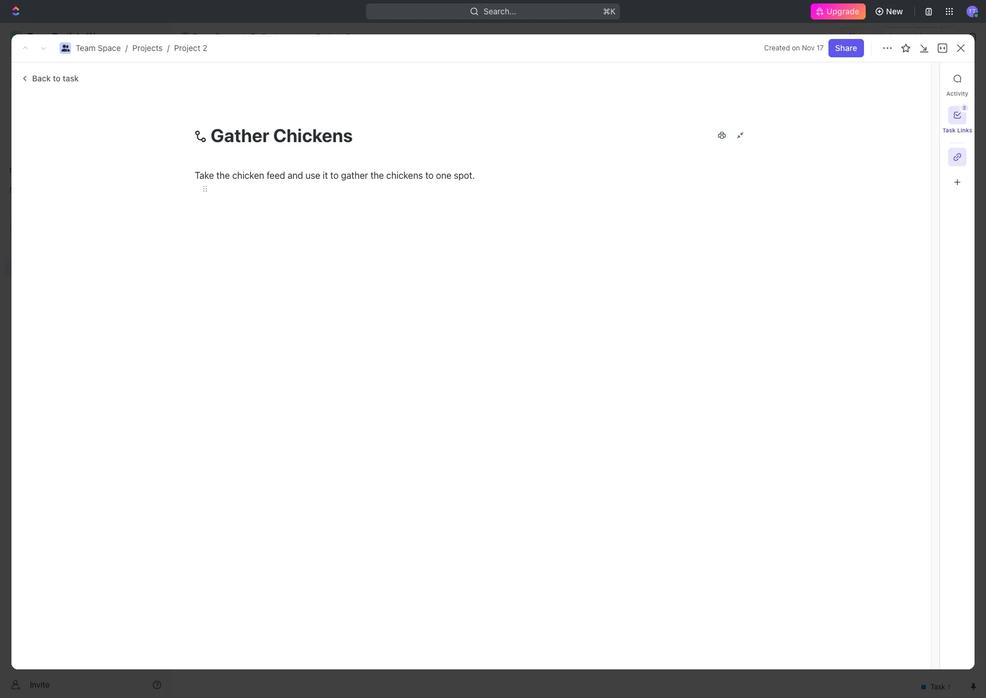 Task type: vqa. For each thing, say whether or not it's contained in the screenshot.
right the Team Space 'link'
yes



Task type: describe. For each thing, give the bounding box(es) containing it.
2 the from the left
[[370, 170, 384, 181]]

and
[[287, 170, 303, 181]]

0 vertical spatial task
[[921, 73, 938, 83]]

invite
[[30, 680, 50, 689]]

0 vertical spatial add task
[[904, 73, 938, 83]]

home
[[28, 60, 49, 69]]

0 vertical spatial user group image
[[182, 34, 189, 40]]

automations
[[888, 32, 936, 41]]

1 horizontal spatial 2
[[345, 32, 350, 41]]

task links
[[943, 127, 973, 134]]

project 2
[[316, 32, 350, 41]]

chickens
[[386, 170, 423, 181]]

share button down upgrade
[[842, 28, 877, 46]]

project inside 'link'
[[316, 32, 343, 41]]

favorites
[[9, 166, 39, 175]]

0 vertical spatial add
[[904, 73, 919, 83]]

progress
[[222, 162, 259, 170]]

1 vertical spatial user group image
[[61, 45, 70, 52]]

take the chicken feed and use it to gather the chickens to one spot.
[[195, 170, 475, 181]]

tree item inside the sidebar navigation
[[5, 238, 166, 257]]

1 horizontal spatial projects link
[[248, 30, 295, 44]]

home link
[[5, 56, 166, 74]]

inbox link
[[5, 75, 166, 93]]

team space / projects / project 2
[[76, 43, 207, 53]]

sidebar navigation
[[0, 23, 171, 698]]

tt button
[[964, 2, 982, 21]]

share for share button on the right of 17 on the top of page
[[836, 43, 858, 53]]

space for team space
[[215, 32, 238, 41]]

1 the from the left
[[216, 170, 230, 181]]

tree inside the sidebar navigation
[[5, 199, 166, 354]]

space for team space / projects / project 2
[[98, 43, 121, 53]]

Edit task name text field
[[193, 124, 704, 146]]

one
[[436, 170, 451, 181]]

in
[[213, 162, 220, 170]]

team space, , element
[[10, 222, 22, 234]]

gather
[[341, 170, 368, 181]]

2 horizontal spatial to
[[425, 170, 434, 181]]

1 horizontal spatial to
[[330, 170, 339, 181]]

0 horizontal spatial project 2 link
[[174, 43, 207, 53]]

new
[[887, 6, 903, 16]]

automations button
[[882, 28, 942, 45]]

on
[[792, 44, 800, 52]]

it
[[323, 170, 328, 181]]

17
[[817, 44, 824, 52]]

back to task button
[[16, 69, 86, 88]]



Task type: locate. For each thing, give the bounding box(es) containing it.
favorites button
[[5, 164, 44, 178]]

1 horizontal spatial space
[[215, 32, 238, 41]]

0 horizontal spatial projects
[[132, 43, 163, 53]]

back to task
[[32, 73, 79, 83]]

to left one
[[425, 170, 434, 181]]

2 horizontal spatial task
[[943, 127, 956, 134]]

add task down automations button
[[904, 73, 938, 83]]

0 horizontal spatial project
[[174, 43, 200, 53]]

0 vertical spatial team
[[193, 32, 213, 41]]

2 inside button
[[963, 105, 966, 111]]

0 vertical spatial projects
[[262, 32, 292, 41]]

0 horizontal spatial add
[[308, 162, 321, 170]]

add task button
[[897, 69, 945, 88], [294, 159, 343, 173]]

1 vertical spatial add task button
[[294, 159, 343, 173]]

user group image up home link
[[61, 45, 70, 52]]

1 horizontal spatial projects
[[262, 32, 292, 41]]

task left links
[[943, 127, 956, 134]]

0 horizontal spatial the
[[216, 170, 230, 181]]

Search tasks... text field
[[844, 130, 958, 147]]

team space link
[[178, 30, 241, 44], [76, 43, 121, 53]]

share for share button below upgrade
[[848, 32, 870, 41]]

to right it
[[330, 170, 339, 181]]

chicken
[[232, 170, 264, 181]]

1 horizontal spatial add task button
[[897, 69, 945, 88]]

to
[[53, 73, 61, 83], [330, 170, 339, 181], [425, 170, 434, 181]]

task sidebar navigation tab list
[[943, 69, 973, 191]]

0 horizontal spatial add task
[[308, 162, 338, 170]]

add task right and
[[308, 162, 338, 170]]

/
[[243, 32, 245, 41], [297, 32, 300, 41], [125, 43, 128, 53], [167, 43, 170, 53]]

0 horizontal spatial projects link
[[132, 43, 163, 53]]

0 horizontal spatial add task button
[[294, 159, 343, 173]]

task down automations button
[[921, 73, 938, 83]]

2 vertical spatial task
[[323, 162, 338, 170]]

task
[[921, 73, 938, 83], [943, 127, 956, 134], [323, 162, 338, 170]]

created on nov 17
[[765, 44, 824, 52]]

1 horizontal spatial the
[[370, 170, 384, 181]]

1 vertical spatial 2
[[203, 43, 207, 53]]

space
[[215, 32, 238, 41], [98, 43, 121, 53]]

team for team space
[[193, 32, 213, 41]]

1 vertical spatial add
[[308, 162, 321, 170]]

the
[[216, 170, 230, 181], [370, 170, 384, 181]]

activity
[[947, 90, 969, 97]]

spaces
[[9, 186, 33, 194]]

2
[[345, 32, 350, 41], [203, 43, 207, 53], [963, 105, 966, 111]]

projects
[[262, 32, 292, 41], [132, 43, 163, 53]]

project 2 link
[[302, 30, 353, 44], [174, 43, 207, 53]]

0 horizontal spatial 2
[[203, 43, 207, 53]]

to inside button
[[53, 73, 61, 83]]

share button right 17 on the top of page
[[829, 39, 864, 57]]

1 horizontal spatial team space link
[[178, 30, 241, 44]]

add
[[904, 73, 919, 83], [308, 162, 321, 170]]

0 horizontal spatial user group image
[[61, 45, 70, 52]]

0 horizontal spatial task
[[323, 162, 338, 170]]

feed
[[266, 170, 285, 181]]

project
[[316, 32, 343, 41], [174, 43, 200, 53]]

share right 17 on the top of page
[[836, 43, 858, 53]]

links
[[958, 127, 973, 134]]

1 horizontal spatial add task
[[904, 73, 938, 83]]

add left it
[[308, 162, 321, 170]]

team
[[193, 32, 213, 41], [76, 43, 96, 53]]

user group image left team space
[[182, 34, 189, 40]]

1 horizontal spatial user group image
[[182, 34, 189, 40]]

1 vertical spatial team
[[76, 43, 96, 53]]

the right take
[[216, 170, 230, 181]]

1 vertical spatial space
[[98, 43, 121, 53]]

back
[[32, 73, 51, 83]]

0 vertical spatial space
[[215, 32, 238, 41]]

projects link
[[248, 30, 295, 44], [132, 43, 163, 53]]

1 horizontal spatial project
[[316, 32, 343, 41]]

in progress
[[213, 162, 259, 170]]

task
[[63, 73, 79, 83]]

2 vertical spatial 2
[[963, 105, 966, 111]]

team for team space / projects / project 2
[[76, 43, 96, 53]]

⌘k
[[603, 6, 616, 16]]

nov
[[802, 44, 815, 52]]

share button
[[842, 28, 877, 46], [829, 39, 864, 57]]

0 horizontal spatial team
[[76, 43, 96, 53]]

1 horizontal spatial team
[[193, 32, 213, 41]]

share
[[848, 32, 870, 41], [836, 43, 858, 53]]

0 horizontal spatial space
[[98, 43, 121, 53]]

spot.
[[454, 170, 475, 181]]

0 vertical spatial add task button
[[897, 69, 945, 88]]

task inside tab list
[[943, 127, 956, 134]]

0 horizontal spatial to
[[53, 73, 61, 83]]

1 vertical spatial share
[[836, 43, 858, 53]]

1 horizontal spatial task
[[921, 73, 938, 83]]

add down automations button
[[904, 73, 919, 83]]

tree
[[5, 199, 166, 354]]

2 button
[[949, 104, 969, 124]]

to left task
[[53, 73, 61, 83]]

1 horizontal spatial add
[[904, 73, 919, 83]]

1 vertical spatial add task
[[308, 162, 338, 170]]

1 vertical spatial projects
[[132, 43, 163, 53]]

0 vertical spatial project
[[316, 32, 343, 41]]

task right the use
[[323, 162, 338, 170]]

team space
[[193, 32, 238, 41]]

0 vertical spatial 2
[[345, 32, 350, 41]]

1 horizontal spatial project 2 link
[[302, 30, 353, 44]]

1 vertical spatial project
[[174, 43, 200, 53]]

the right gather
[[370, 170, 384, 181]]

upgrade
[[827, 6, 860, 16]]

0 horizontal spatial team space link
[[76, 43, 121, 53]]

1 vertical spatial task
[[943, 127, 956, 134]]

user group image
[[182, 34, 189, 40], [61, 45, 70, 52]]

tt
[[969, 8, 977, 14]]

use
[[305, 170, 320, 181]]

add task
[[904, 73, 938, 83], [308, 162, 338, 170]]

take
[[195, 170, 214, 181]]

0 vertical spatial share
[[848, 32, 870, 41]]

inbox
[[28, 79, 48, 89]]

upgrade link
[[811, 3, 866, 19]]

share down upgrade
[[848, 32, 870, 41]]

2 horizontal spatial 2
[[963, 105, 966, 111]]

created
[[765, 44, 790, 52]]

tree item
[[5, 238, 166, 257]]

search...
[[484, 6, 516, 16]]

new button
[[871, 2, 910, 21]]



